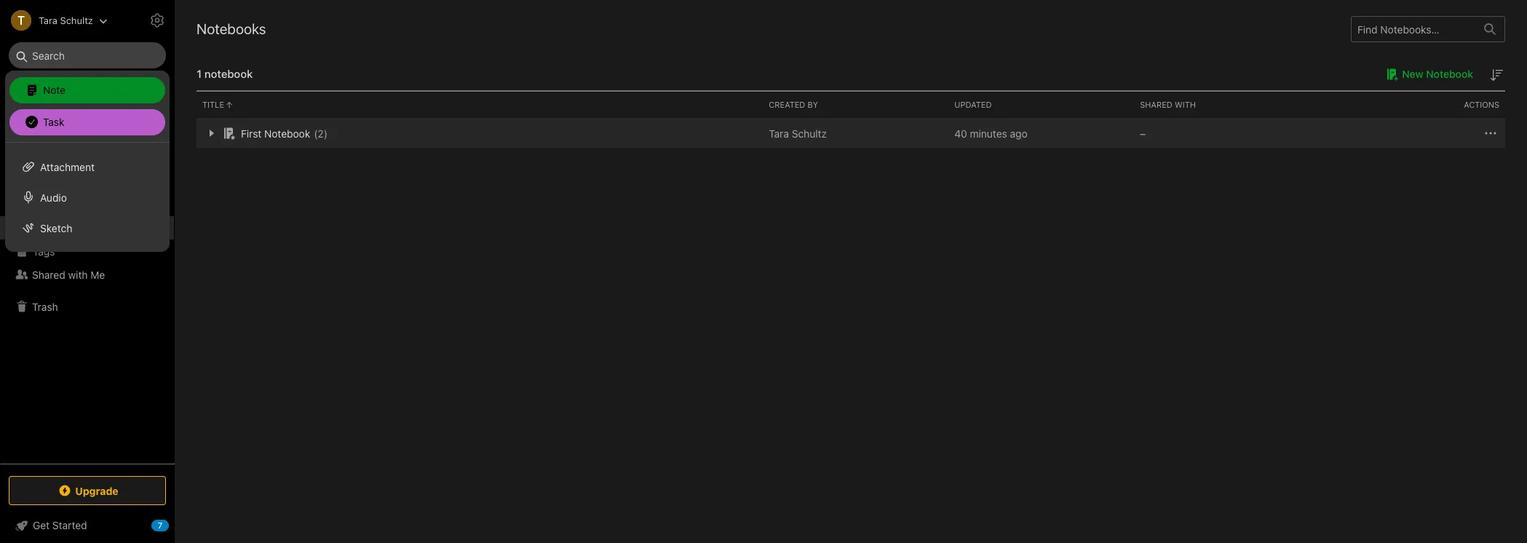 Task type: vqa. For each thing, say whether or not it's contained in the screenshot.
what
no



Task type: locate. For each thing, give the bounding box(es) containing it.
shared with button
[[1134, 92, 1320, 118]]

row group inside notebooks element
[[197, 119, 1506, 148]]

new inside popup button
[[32, 83, 53, 95]]

sort options image
[[1488, 66, 1506, 84]]

attachment
[[40, 161, 95, 173]]

schultz down by
[[792, 127, 827, 139]]

0 horizontal spatial tara
[[39, 14, 57, 26]]

Help and Learning task checklist field
[[0, 514, 175, 537]]

0 vertical spatial tara schultz
[[39, 14, 93, 26]]

tags button
[[0, 240, 174, 263]]

notebook inside row
[[264, 127, 310, 139]]

0 vertical spatial new
[[1402, 68, 1424, 80]]

created by
[[769, 100, 818, 109]]

notebook for new
[[1427, 68, 1474, 80]]

0 vertical spatial schultz
[[60, 14, 93, 26]]

1
[[197, 67, 202, 80]]

click to collapse image
[[169, 516, 180, 534]]

tree
[[0, 114, 175, 463]]

0 horizontal spatial new
[[32, 83, 53, 95]]

new
[[1402, 68, 1424, 80], [32, 83, 53, 95]]

tags
[[33, 245, 55, 257]]

Search text field
[[19, 42, 156, 68]]

tara schultz down created by
[[769, 127, 827, 139]]

notebooks
[[197, 20, 266, 37], [33, 222, 84, 234]]

1 vertical spatial tara
[[769, 127, 789, 139]]

1 vertical spatial new
[[32, 83, 53, 95]]

schultz inside first notebook row
[[792, 127, 827, 139]]

0 vertical spatial notebooks
[[197, 20, 266, 37]]

trash
[[32, 300, 58, 313]]

new notebook
[[1402, 68, 1474, 80]]

tara schultz up the search text field
[[39, 14, 93, 26]]

0 vertical spatial tara
[[39, 14, 57, 26]]

created by button
[[763, 92, 949, 118]]

1 horizontal spatial schultz
[[792, 127, 827, 139]]

ago
[[1010, 127, 1028, 139]]

tara up the search text field
[[39, 14, 57, 26]]

attachment button
[[5, 151, 170, 182]]

1 vertical spatial notebooks
[[33, 222, 84, 234]]

shared with
[[1140, 100, 1196, 109]]

tara
[[39, 14, 57, 26], [769, 127, 789, 139]]

new button
[[9, 76, 166, 103]]

notebook
[[204, 67, 253, 80]]

1 notebook
[[197, 67, 253, 80]]

tara inside the account field
[[39, 14, 57, 26]]

title button
[[197, 92, 763, 118]]

0 horizontal spatial schultz
[[60, 14, 93, 26]]

notebooks up tags
[[33, 222, 84, 234]]

started
[[52, 519, 87, 531]]

1 vertical spatial tara schultz
[[769, 127, 827, 139]]

None search field
[[19, 42, 156, 68]]

new up task
[[32, 83, 53, 95]]

1 horizontal spatial notebooks
[[197, 20, 266, 37]]

0 horizontal spatial notebook
[[264, 127, 310, 139]]

tara schultz
[[39, 14, 93, 26], [769, 127, 827, 139]]

trash link
[[0, 295, 174, 318]]

0 horizontal spatial tara schultz
[[39, 14, 93, 26]]

arrow image
[[202, 124, 220, 142]]

–
[[1140, 127, 1146, 139]]

schultz
[[60, 14, 93, 26], [792, 127, 827, 139]]

with
[[68, 268, 88, 281]]

schultz inside the account field
[[60, 14, 93, 26]]

row group
[[197, 119, 1506, 148]]

1 horizontal spatial tara
[[769, 127, 789, 139]]

1 horizontal spatial new
[[1402, 68, 1424, 80]]

1 horizontal spatial tara schultz
[[769, 127, 827, 139]]

actions
[[1464, 100, 1500, 109]]

row group containing first notebook
[[197, 119, 1506, 148]]

notebook left (
[[264, 127, 310, 139]]

tara down created
[[769, 127, 789, 139]]

sketch button
[[5, 213, 170, 243]]

new for new notebook
[[1402, 68, 1424, 80]]

notebook
[[1427, 68, 1474, 80], [264, 127, 310, 139]]

created
[[769, 100, 806, 109]]

tree containing home
[[0, 114, 175, 463]]

first notebook ( 2 )
[[241, 127, 328, 139]]

new for new
[[32, 83, 53, 95]]

schultz up the search text field
[[60, 14, 93, 26]]

notebooks link
[[0, 216, 174, 240]]

7
[[158, 521, 163, 530]]

notebook inside button
[[1427, 68, 1474, 80]]

first notebook row
[[197, 119, 1506, 148]]

new inside button
[[1402, 68, 1424, 80]]

new up actions button
[[1402, 68, 1424, 80]]

Find Notebooks… text field
[[1352, 17, 1476, 41]]

0 vertical spatial notebook
[[1427, 68, 1474, 80]]

notebook up actions
[[1427, 68, 1474, 80]]

1 horizontal spatial notebook
[[1427, 68, 1474, 80]]

1 vertical spatial notebook
[[264, 127, 310, 139]]

me
[[90, 268, 105, 281]]

1 vertical spatial schultz
[[792, 127, 827, 139]]

0 horizontal spatial notebooks
[[33, 222, 84, 234]]

notebooks up notebook
[[197, 20, 266, 37]]

tara schultz inside first notebook row
[[769, 127, 827, 139]]



Task type: describe. For each thing, give the bounding box(es) containing it.
new notebook button
[[1382, 66, 1474, 83]]

expand notebooks image
[[4, 222, 15, 234]]

upgrade button
[[9, 476, 166, 505]]

shared with me
[[32, 268, 105, 281]]

minutes
[[970, 127, 1007, 139]]

sketch
[[40, 222, 72, 234]]

notebooks element
[[175, 0, 1527, 543]]

settings image
[[149, 12, 166, 29]]

home link
[[0, 114, 175, 138]]

notes link
[[0, 161, 174, 184]]

note button
[[9, 77, 165, 103]]

title
[[202, 100, 224, 109]]

shared
[[1140, 100, 1173, 109]]

with
[[1175, 100, 1196, 109]]

tara inside first notebook row
[[769, 127, 789, 139]]

upgrade
[[75, 485, 118, 497]]

shared
[[32, 268, 65, 281]]

Sort field
[[1488, 66, 1506, 84]]

audio
[[40, 191, 67, 203]]

notebook for first
[[264, 127, 310, 139]]

)
[[324, 127, 328, 139]]

shared with me link
[[0, 263, 174, 286]]

more actions image
[[1482, 125, 1500, 142]]

home
[[32, 120, 60, 132]]

get started
[[33, 519, 87, 531]]

40 minutes ago
[[955, 127, 1028, 139]]

notebooks inside "notebooks" link
[[33, 222, 84, 234]]

updated button
[[949, 92, 1134, 118]]

tasks button
[[0, 184, 174, 207]]

note creation menu element
[[9, 74, 165, 138]]

actions button
[[1320, 92, 1506, 118]]

note
[[43, 83, 66, 96]]

first
[[241, 127, 262, 139]]

2
[[318, 127, 324, 139]]

tasks
[[32, 190, 59, 202]]

task
[[43, 115, 64, 128]]

updated
[[955, 100, 992, 109]]

task button
[[9, 109, 165, 135]]

get
[[33, 519, 50, 531]]

by
[[808, 100, 818, 109]]

notebooks inside notebooks element
[[197, 20, 266, 37]]

(
[[314, 127, 318, 139]]

notes
[[32, 166, 60, 179]]

tara schultz inside the account field
[[39, 14, 93, 26]]

More actions field
[[1482, 124, 1500, 142]]

40
[[955, 127, 967, 139]]

Account field
[[0, 6, 108, 35]]

audio button
[[5, 182, 170, 213]]



